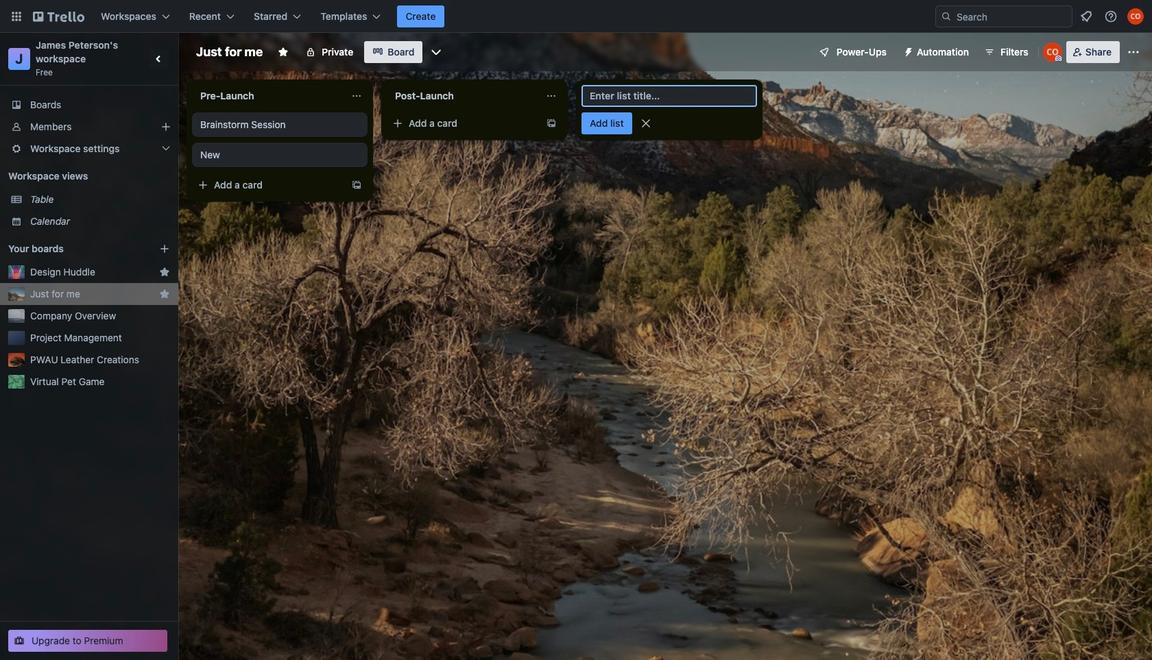 Task type: locate. For each thing, give the bounding box(es) containing it.
2 starred icon image from the top
[[159, 289, 170, 300]]

Enter list title… text field
[[582, 85, 757, 107]]

None text field
[[192, 85, 346, 107], [387, 85, 540, 107], [192, 85, 346, 107], [387, 85, 540, 107]]

back to home image
[[33, 5, 84, 27]]

1 vertical spatial starred icon image
[[159, 289, 170, 300]]

Search field
[[952, 7, 1072, 26]]

workspace navigation collapse icon image
[[150, 49, 169, 69]]

cancel list editing image
[[639, 117, 653, 130]]

this member is an admin of this board. image
[[1055, 56, 1062, 62]]

starred icon image
[[159, 267, 170, 278], [159, 289, 170, 300]]

sm image
[[898, 41, 917, 60]]

Board name text field
[[189, 41, 270, 63]]

create from template… image
[[546, 118, 557, 129]]

create from template… image
[[351, 180, 362, 191]]

0 vertical spatial starred icon image
[[159, 267, 170, 278]]

search image
[[941, 11, 952, 22]]

open information menu image
[[1104, 10, 1118, 23]]

christina overa (christinaovera) image
[[1043, 43, 1062, 62]]



Task type: describe. For each thing, give the bounding box(es) containing it.
customize views image
[[430, 45, 443, 59]]

primary element
[[0, 0, 1152, 33]]

christina overa (christinaovera) image
[[1128, 8, 1144, 25]]

star or unstar board image
[[278, 47, 289, 58]]

show menu image
[[1127, 45, 1141, 59]]

add board image
[[159, 243, 170, 254]]

your boards with 6 items element
[[8, 241, 139, 257]]

1 starred icon image from the top
[[159, 267, 170, 278]]

0 notifications image
[[1078, 8, 1095, 25]]



Task type: vqa. For each thing, say whether or not it's contained in the screenshot.
The Cancel List Editing image
yes



